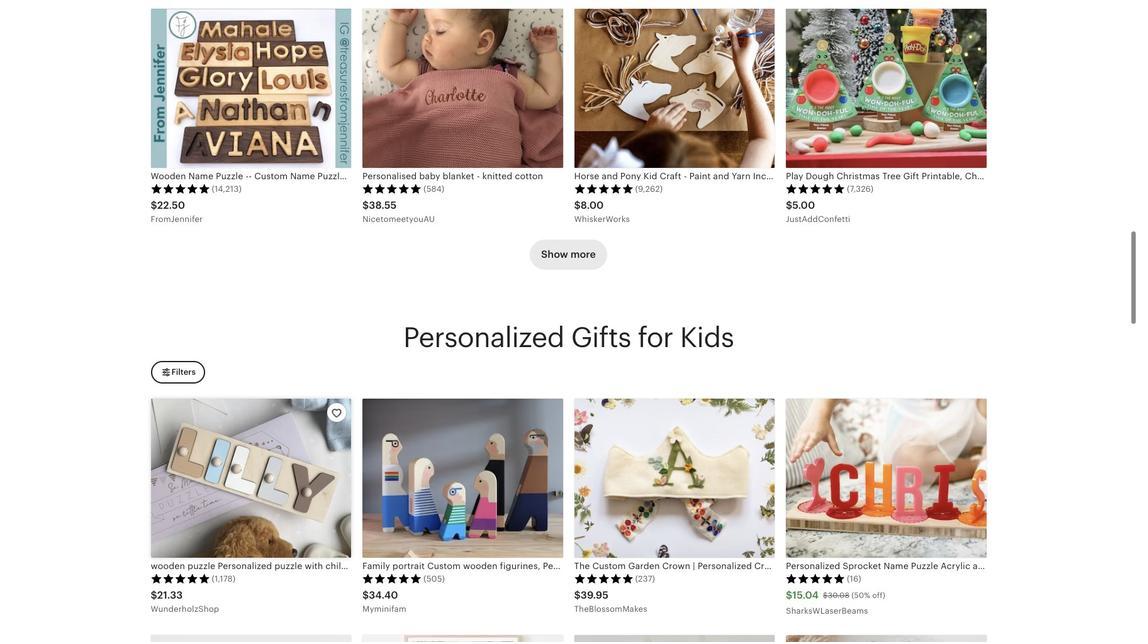 Task type: describe. For each thing, give the bounding box(es) containing it.
1 vertical spatial wooden
[[992, 562, 1028, 572]]

craft
[[660, 171, 682, 181]]

acrylic
[[941, 562, 971, 572]]

5 out of 5 stars image for 34.40
[[363, 575, 422, 585]]

off)
[[873, 592, 886, 601]]

0 horizontal spatial puzzle
[[216, 171, 243, 181]]

wooden puzzle personalized puzzle with child's name baby shower gift an idea for a gift
[[151, 562, 526, 572]]

knitted
[[483, 171, 513, 181]]

yarn
[[732, 171, 751, 181]]

1 gift from the left
[[439, 562, 454, 572]]

figurines,
[[500, 562, 541, 572]]

6 - from the left
[[684, 171, 687, 181]]

2 gift from the left
[[512, 562, 526, 572]]

whiskerworks
[[575, 214, 630, 224]]

(50%
[[852, 592, 871, 601]]

$ 22.50 fromjennifer
[[151, 200, 203, 224]]

heirloom
[[356, 171, 396, 181]]

(1,178)
[[212, 575, 236, 585]]

with
[[305, 562, 323, 572]]

mother's
[[600, 562, 637, 572]]

sharkswlaserbeams
[[786, 607, 869, 616]]

filters
[[172, 368, 196, 377]]

3 - from the left
[[348, 171, 351, 181]]

5 out of 5 stars image up '15.04'
[[786, 575, 846, 585]]

$ 34.40 myminifam
[[363, 590, 407, 614]]

$ for 8.00
[[575, 200, 581, 212]]

$ for 34.40
[[363, 590, 369, 602]]

30.08
[[828, 592, 850, 601]]

1 horizontal spatial and
[[714, 171, 730, 181]]

myminifam
[[363, 605, 407, 614]]

5 out of 5 stars image for 21.33
[[151, 575, 210, 585]]

2 horizontal spatial name
[[884, 562, 909, 572]]

idea
[[469, 562, 487, 572]]

comforter "the birds" / play mat / wall decoration for baby • personalized with the child's name • screen-printed and sewn by hand image
[[575, 636, 775, 643]]

wooden name puzzle -- custom name puzzle -- heirloom quality natural hardwoods
[[151, 171, 514, 181]]

name
[[356, 562, 380, 572]]

day
[[640, 562, 655, 572]]

wunderholzshop
[[151, 605, 219, 614]]

child's
[[326, 562, 353, 572]]

play dough christmas tree gift printable, christmas gift for kids, school gift, classroom party, non candy gift, just add confetti image
[[786, 9, 987, 168]]

portrait
[[393, 562, 425, 572]]

5.00
[[793, 200, 816, 212]]

1 horizontal spatial puzzle
[[318, 171, 345, 181]]

kid
[[644, 171, 658, 181]]

handmade personalized family with dog. rag doll. custom your own family. customize dolls. image
[[151, 636, 351, 643]]

natural
[[431, 171, 462, 181]]

toy
[[1030, 562, 1045, 572]]

$ 38.55 nicetomeetyouau
[[363, 200, 435, 224]]

5 out of 5 stars image for 38.55
[[363, 184, 422, 194]]

$ for 39.95
[[575, 590, 581, 602]]

family
[[363, 562, 390, 572]]

theblossommakes
[[575, 605, 648, 614]]

family portrait custom wooden figurines, personalized mother's day gift.
[[363, 562, 675, 572]]

sprocket
[[843, 562, 882, 572]]

2 horizontal spatial puzzle
[[912, 562, 939, 572]]

$ 21.33 wunderholzshop
[[151, 590, 219, 614]]

1 horizontal spatial name
[[290, 171, 315, 181]]

fromjennifer
[[151, 214, 203, 224]]

included
[[754, 171, 791, 181]]

$ 39.95 theblossommakes
[[575, 590, 648, 614]]

5 out of 5 stars image for 39.95
[[575, 575, 634, 585]]

shower
[[406, 562, 437, 572]]

paint
[[690, 171, 711, 181]]

pony
[[621, 171, 642, 181]]

an
[[456, 562, 467, 572]]

0 horizontal spatial wooden
[[151, 171, 186, 181]]

1 - from the left
[[246, 171, 249, 181]]

0 horizontal spatial name
[[189, 171, 214, 181]]

38.55
[[369, 200, 397, 212]]

0 vertical spatial custom
[[254, 171, 288, 181]]

personalised baby blanket - knitted cotton
[[363, 171, 544, 181]]



Task type: locate. For each thing, give the bounding box(es) containing it.
1 wooden from the left
[[151, 562, 185, 572]]

personalized sprocket name puzzle acrylic and wooden toy display | busyworx© image
[[786, 399, 987, 558]]

show more link
[[530, 240, 608, 270]]

a
[[504, 562, 509, 572]]

1 horizontal spatial wooden
[[992, 562, 1028, 572]]

|
[[1080, 562, 1083, 572]]

1 puzzle from the left
[[188, 562, 216, 572]]

1 horizontal spatial custom
[[428, 562, 461, 572]]

5 out of 5 stars image up 21.33
[[151, 575, 210, 585]]

0 horizontal spatial and
[[602, 171, 618, 181]]

$ for 22.50
[[151, 200, 157, 212]]

wooden
[[151, 171, 186, 181], [992, 562, 1028, 572]]

$ inside $ 39.95 theblossommakes
[[575, 590, 581, 602]]

5 out of 5 stars image for 5.00
[[786, 184, 846, 194]]

filters button
[[151, 361, 205, 384]]

8.00
[[581, 200, 604, 212]]

for left a
[[490, 562, 502, 572]]

2 puzzle from the left
[[275, 562, 303, 572]]

kids
[[680, 323, 734, 354]]

gifts
[[571, 323, 631, 354]]

5 out of 5 stars image up 22.50
[[151, 184, 210, 194]]

horse
[[575, 171, 600, 181]]

5 out of 5 stars image down personalised
[[363, 184, 422, 194]]

for left kids
[[638, 323, 674, 354]]

show more
[[542, 249, 596, 261]]

0 horizontal spatial for
[[490, 562, 502, 572]]

1 vertical spatial for
[[490, 562, 502, 572]]

name
[[189, 171, 214, 181], [290, 171, 315, 181], [884, 562, 909, 572]]

baby
[[419, 171, 441, 181], [382, 562, 403, 572]]

puzzle left acrylic on the right bottom of the page
[[912, 562, 939, 572]]

customizable birth poster first name initial letter j, jaguar animal poster baby child room image
[[363, 636, 563, 643]]

1 vertical spatial baby
[[382, 562, 403, 572]]

$ 5.00 justaddconfetti
[[786, 200, 851, 224]]

the custom garden crown | personalized crown | fabric crown | custom crown | princess crown | felt crown | birthday crown | toddler crown image
[[575, 399, 775, 558]]

2 - from the left
[[249, 171, 252, 181]]

and
[[602, 171, 618, 181], [714, 171, 730, 181], [974, 562, 990, 572]]

wooden left a
[[463, 562, 498, 572]]

4 - from the left
[[351, 171, 354, 181]]

0 horizontal spatial custom
[[254, 171, 288, 181]]

puzzle up (1,178)
[[188, 562, 216, 572]]

5 out of 5 stars image up 8.00
[[575, 184, 634, 194]]

nicetomeetyouau
[[363, 214, 435, 224]]

(7,326)
[[848, 185, 874, 194]]

$ for 21.33
[[151, 590, 157, 602]]

0 horizontal spatial wooden
[[151, 562, 185, 572]]

horse and pony kid craft - paint and yarn included image
[[575, 9, 775, 168]]

(237)
[[636, 575, 656, 585]]

5 out of 5 stars image up 5.00
[[786, 184, 846, 194]]

puzzle left with
[[275, 562, 303, 572]]

horse and pony kid craft - paint and yarn included
[[575, 171, 791, 181]]

0 horizontal spatial gift
[[439, 562, 454, 572]]

personalized gifts for kids
[[404, 323, 734, 354]]

personalised
[[363, 171, 417, 181]]

wooden left toy
[[992, 562, 1028, 572]]

(505)
[[424, 575, 445, 585]]

5 out of 5 stars image for 8.00
[[575, 184, 634, 194]]

$ for 38.55
[[363, 200, 369, 212]]

cotton
[[515, 171, 544, 181]]

gift
[[439, 562, 454, 572], [512, 562, 526, 572]]

wooden up 22.50
[[151, 171, 186, 181]]

21.33
[[157, 590, 183, 602]]

0 vertical spatial wooden
[[151, 171, 186, 181]]

39.95
[[581, 590, 609, 602]]

justaddconfetti
[[786, 214, 851, 224]]

$ 8.00 whiskerworks
[[575, 200, 630, 224]]

custom
[[254, 171, 288, 181], [428, 562, 461, 572]]

display
[[1047, 562, 1078, 572]]

34.40
[[369, 590, 398, 602]]

and left pony at the top of the page
[[602, 171, 618, 181]]

busyworx©
[[1085, 562, 1135, 572]]

5 out of 5 stars image
[[151, 184, 210, 194], [363, 184, 422, 194], [575, 184, 634, 194], [786, 184, 846, 194], [151, 575, 210, 585], [363, 575, 422, 585], [575, 575, 634, 585], [786, 575, 846, 585]]

personalized sprocket name puzzle acrylic and wooden toy display | busyworx©
[[786, 562, 1135, 572]]

$
[[151, 200, 157, 212], [363, 200, 369, 212], [575, 200, 581, 212], [786, 200, 793, 212], [151, 590, 157, 602], [363, 590, 369, 602], [575, 590, 581, 602], [786, 590, 793, 602], [824, 592, 828, 601]]

0 vertical spatial for
[[638, 323, 674, 354]]

(584)
[[424, 185, 445, 194]]

2 wooden from the left
[[463, 562, 498, 572]]

gift.
[[657, 562, 675, 572]]

0 horizontal spatial baby
[[382, 562, 403, 572]]

1 horizontal spatial puzzle
[[275, 562, 303, 572]]

quality
[[398, 171, 429, 181]]

puzzle up (14,213)
[[216, 171, 243, 181]]

wooden name puzzle -- custom name puzzle -- heirloom quality natural hardwoods image
[[151, 9, 351, 168]]

$ for 5.00
[[786, 200, 793, 212]]

puzzle
[[188, 562, 216, 572], [275, 562, 303, 572]]

15.04
[[793, 590, 819, 602]]

5 out of 5 stars image up 39.95
[[575, 575, 634, 585]]

baby right name
[[382, 562, 403, 572]]

0 horizontal spatial puzzle
[[188, 562, 216, 572]]

0 vertical spatial baby
[[419, 171, 441, 181]]

wooden
[[151, 562, 185, 572], [463, 562, 498, 572]]

1 horizontal spatial for
[[638, 323, 674, 354]]

-
[[246, 171, 249, 181], [249, 171, 252, 181], [348, 171, 351, 181], [351, 171, 354, 181], [477, 171, 480, 181], [684, 171, 687, 181]]

$ inside $ 21.33 wunderholzshop
[[151, 590, 157, 602]]

for
[[638, 323, 674, 354], [490, 562, 502, 572]]

$ inside $ 8.00 whiskerworks
[[575, 200, 581, 212]]

and left yarn
[[714, 171, 730, 181]]

gift left an
[[439, 562, 454, 572]]

$ inside $ 22.50 fromjennifer
[[151, 200, 157, 212]]

personalised baby blanket - knitted cotton image
[[363, 9, 563, 168]]

5 out of 5 stars image up 34.40
[[363, 575, 422, 585]]

baby up (584)
[[419, 171, 441, 181]]

(14,213)
[[212, 185, 242, 194]]

2 horizontal spatial and
[[974, 562, 990, 572]]

1 horizontal spatial gift
[[512, 562, 526, 572]]

5 out of 5 stars image for 22.50
[[151, 184, 210, 194]]

puzzle
[[216, 171, 243, 181], [318, 171, 345, 181], [912, 562, 939, 572]]

hardwoods
[[465, 171, 514, 181]]

1 vertical spatial custom
[[428, 562, 461, 572]]

$ 15.04 $ 30.08 (50% off) sharkswlaserbeams
[[786, 590, 886, 616]]

blanket
[[443, 171, 475, 181]]

5 - from the left
[[477, 171, 480, 181]]

(16)
[[848, 575, 862, 585]]

personalized wooden children's room switch decoration image
[[786, 636, 987, 643]]

wooden puzzle personalized puzzle with child's name baby shower gift an idea for a gift image
[[151, 399, 351, 558]]

show
[[542, 249, 569, 261]]

wooden up 21.33
[[151, 562, 185, 572]]

puzzle left heirloom
[[318, 171, 345, 181]]

gift right a
[[512, 562, 526, 572]]

$ inside $ 5.00 justaddconfetti
[[786, 200, 793, 212]]

personalized
[[404, 323, 565, 354], [218, 562, 272, 572], [543, 562, 598, 572], [786, 562, 841, 572]]

family portrait custom wooden figurines, personalized mother's day gift. image
[[363, 399, 563, 558]]

1 horizontal spatial wooden
[[463, 562, 498, 572]]

more
[[571, 249, 596, 261]]

1 horizontal spatial baby
[[419, 171, 441, 181]]

$ inside the $ 34.40 myminifam
[[363, 590, 369, 602]]

22.50
[[157, 200, 185, 212]]

$ inside $ 38.55 nicetomeetyouau
[[363, 200, 369, 212]]

(9,262)
[[636, 185, 663, 194]]

and right acrylic on the right bottom of the page
[[974, 562, 990, 572]]



Task type: vqa. For each thing, say whether or not it's contained in the screenshot.


